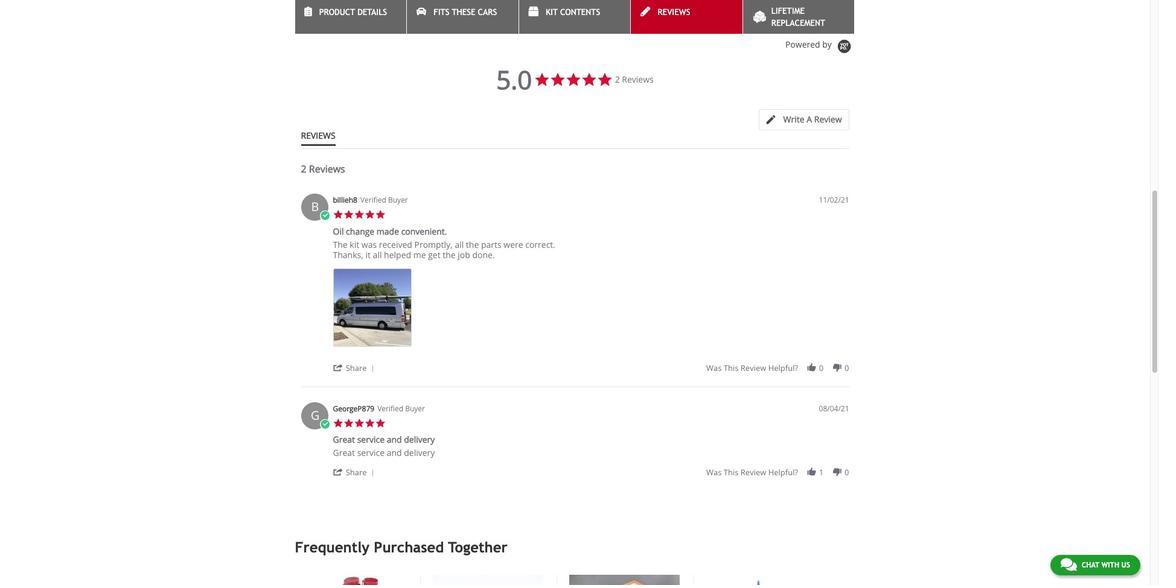 Task type: describe. For each thing, give the bounding box(es) containing it.
review
[[814, 114, 842, 125]]

product details
[[319, 7, 387, 17]]

contents
[[560, 7, 600, 17]]

helpful? for g
[[768, 467, 798, 478]]

a
[[807, 114, 812, 125]]

review for g
[[741, 467, 766, 478]]

correct.
[[525, 239, 555, 250]]

was
[[361, 239, 377, 250]]

1 horizontal spatial 2
[[615, 74, 620, 85]]

job
[[458, 249, 470, 261]]

with
[[1101, 561, 1119, 570]]

2 and from the top
[[387, 447, 402, 459]]

5.0
[[496, 62, 532, 97]]

product
[[319, 7, 355, 17]]

comments image
[[1061, 558, 1077, 572]]

b
[[311, 199, 319, 215]]

2 great from the top
[[333, 447, 355, 459]]

seperator image
[[369, 365, 376, 372]]

verified buyer heading for g
[[377, 404, 425, 414]]

powered
[[785, 39, 820, 50]]

review for b
[[741, 363, 766, 374]]

thanks,
[[333, 249, 363, 261]]

fits
[[434, 7, 449, 17]]

these
[[452, 7, 475, 17]]

1 delivery from the top
[[404, 434, 435, 446]]

group for b
[[706, 363, 849, 374]]

product details link
[[295, 0, 406, 34]]

share for b
[[346, 363, 367, 374]]

star image down georgep879
[[333, 418, 343, 429]]

promptly,
[[414, 239, 453, 250]]

share button for b
[[333, 362, 378, 374]]

super diesel additive - 300ml image
[[296, 575, 407, 586]]

0 for b
[[845, 363, 849, 374]]

billieh8 verified buyer
[[333, 195, 408, 205]]

us
[[1121, 561, 1130, 570]]

details
[[358, 7, 387, 17]]

share button for g
[[333, 467, 378, 478]]

oil filter cap wrench - 84mm x 14 flute image
[[433, 575, 543, 586]]

1 service from the top
[[357, 434, 385, 446]]

star image down billieh8 verified buyer
[[375, 210, 386, 220]]

together
[[448, 539, 508, 556]]

helped
[[384, 249, 411, 261]]

kit contents link
[[519, 0, 630, 34]]

vote up review by georgep879 on  4 aug 2021 image
[[806, 467, 817, 478]]

0 horizontal spatial 2
[[301, 163, 306, 176]]

list item inside tab panel
[[333, 268, 411, 347]]

g
[[311, 407, 320, 424]]

kit contents
[[546, 7, 600, 17]]

parts
[[481, 239, 501, 250]]

received
[[379, 239, 412, 250]]

write a review button
[[759, 109, 849, 131]]

kit
[[350, 239, 359, 250]]

circle checkmark image for g
[[320, 419, 330, 430]]

me
[[413, 249, 426, 261]]

mobil 1 full synthetic 75w-90 gear oil - priced each image
[[705, 575, 816, 586]]

kit
[[546, 7, 558, 17]]

share image
[[333, 363, 343, 373]]

0 horizontal spatial all
[[373, 249, 382, 261]]

lifetime replacement link
[[743, 0, 855, 34]]

2 service from the top
[[357, 447, 385, 459]]

chat with us
[[1082, 561, 1130, 570]]

5.0 star rating element
[[496, 62, 532, 97]]



Task type: locate. For each thing, give the bounding box(es) containing it.
1 and from the top
[[387, 434, 402, 446]]

reviews
[[301, 130, 335, 141]]

circle checkmark image right "b"
[[320, 211, 330, 221]]

this for g
[[724, 467, 739, 478]]

review left vote up review by billieh8 on  2 nov 2021 icon
[[741, 363, 766, 374]]

this
[[724, 363, 739, 374], [724, 467, 739, 478]]

0 vertical spatial this
[[724, 363, 739, 374]]

2 was this review helpful? from the top
[[706, 467, 798, 478]]

share for g
[[346, 467, 367, 478]]

helpful? left vote up review by billieh8 on  2 nov 2021 icon
[[768, 363, 798, 374]]

group for g
[[706, 467, 849, 478]]

0 right vote down review by georgep879 on  4 aug 2021 "image"
[[845, 467, 849, 478]]

georgep879
[[333, 404, 374, 414]]

1 vertical spatial service
[[357, 447, 385, 459]]

share button down great service and delivery great service and delivery
[[333, 467, 378, 478]]

done.
[[472, 249, 495, 261]]

0 vertical spatial verified buyer heading
[[360, 195, 408, 205]]

1 horizontal spatial all
[[455, 239, 464, 250]]

1 vertical spatial circle checkmark image
[[320, 419, 330, 430]]

1 vertical spatial verified buyer heading
[[377, 404, 425, 414]]

the left the parts
[[466, 239, 479, 250]]

1 horizontal spatial the
[[466, 239, 479, 250]]

1
[[819, 467, 824, 478]]

were
[[504, 239, 523, 250]]

reviews
[[658, 7, 690, 17], [295, 9, 341, 23], [622, 74, 654, 85], [309, 163, 345, 176]]

1 this from the top
[[724, 363, 739, 374]]

service down georgep879 verified buyer
[[357, 434, 385, 446]]

buyer
[[388, 195, 408, 205], [405, 404, 425, 414]]

circle checkmark image right g at the left bottom of the page
[[320, 419, 330, 430]]

verified
[[360, 195, 386, 205], [377, 404, 403, 414]]

share left seperator icon at bottom
[[346, 363, 367, 374]]

buyer up "made"
[[388, 195, 408, 205]]

1 share button from the top
[[333, 362, 378, 374]]

fits these cars
[[434, 7, 497, 17]]

lifetime replacement
[[771, 6, 825, 28]]

engine air filter image
[[569, 575, 679, 586]]

buyer for g
[[405, 404, 425, 414]]

0 for g
[[845, 467, 849, 478]]

was this review helpful? for b
[[706, 363, 798, 374]]

2 was from the top
[[706, 467, 722, 478]]

1 vertical spatial helpful?
[[768, 467, 798, 478]]

great service and delivery great service and delivery
[[333, 434, 435, 459]]

was for b
[[706, 363, 722, 374]]

0
[[819, 363, 824, 374], [845, 363, 849, 374], [845, 467, 849, 478]]

2 circle checkmark image from the top
[[320, 419, 330, 430]]

powered by link
[[785, 39, 855, 54]]

group
[[706, 363, 849, 374], [706, 467, 849, 478]]

service
[[357, 434, 385, 446], [357, 447, 385, 459]]

reviews link
[[631, 0, 742, 34]]

1 vertical spatial review
[[741, 467, 766, 478]]

2 group from the top
[[706, 467, 849, 478]]

write no frame image
[[766, 115, 781, 125]]

share image
[[333, 467, 343, 478]]

verified buyer heading up great service and delivery heading
[[377, 404, 425, 414]]

oil
[[333, 226, 344, 237]]

1 vertical spatial this
[[724, 467, 739, 478]]

1 was from the top
[[706, 363, 722, 374]]

11/02/21
[[819, 195, 849, 205]]

0 vertical spatial circle checkmark image
[[320, 211, 330, 221]]

1 vertical spatial was
[[706, 467, 722, 478]]

1 review from the top
[[741, 363, 766, 374]]

0 vertical spatial service
[[357, 434, 385, 446]]

1 vertical spatial buyer
[[405, 404, 425, 414]]

0 horizontal spatial 2 reviews
[[301, 163, 345, 176]]

this for b
[[724, 363, 739, 374]]

1 vertical spatial delivery
[[404, 447, 435, 459]]

verified for g
[[377, 404, 403, 414]]

fits these cars link
[[407, 0, 518, 34]]

08/04/21
[[819, 404, 849, 414]]

verified up great service and delivery heading
[[377, 404, 403, 414]]

1 circle checkmark image from the top
[[320, 211, 330, 221]]

2 reviews
[[615, 74, 654, 85], [301, 163, 345, 176]]

great
[[333, 434, 355, 446], [333, 447, 355, 459]]

write
[[783, 114, 804, 125]]

review date 11/02/21 element
[[819, 195, 849, 205]]

1 group from the top
[[706, 363, 849, 374]]

0 vertical spatial great
[[333, 434, 355, 446]]

all
[[455, 239, 464, 250], [373, 249, 382, 261]]

helpful?
[[768, 363, 798, 374], [768, 467, 798, 478]]

2 this from the top
[[724, 467, 739, 478]]

chat
[[1082, 561, 1099, 570]]

0 vertical spatial was
[[706, 363, 722, 374]]

was this review helpful? left vote up review by georgep879 on  4 aug 2021 icon
[[706, 467, 798, 478]]

all right 'promptly,'
[[455, 239, 464, 250]]

share left seperator image
[[346, 467, 367, 478]]

purchased
[[374, 539, 444, 556]]

2 delivery from the top
[[404, 447, 435, 459]]

0 vertical spatial 2 reviews
[[615, 74, 654, 85]]

seperator image
[[369, 470, 376, 477]]

0 vertical spatial share button
[[333, 362, 378, 374]]

star image down billieh8
[[333, 210, 343, 220]]

vote down review by georgep879 on  4 aug 2021 image
[[832, 467, 842, 478]]

made
[[377, 226, 399, 237]]

1 vertical spatial share
[[346, 467, 367, 478]]

verified buyer heading up "made"
[[360, 195, 408, 205]]

1 vertical spatial 2
[[301, 163, 306, 176]]

0 right vote up review by billieh8 on  2 nov 2021 icon
[[819, 363, 824, 374]]

2 share button from the top
[[333, 467, 378, 478]]

vote down review by billieh8 on  2 nov 2021 image
[[832, 363, 842, 373]]

0 horizontal spatial the
[[443, 249, 456, 261]]

review
[[741, 363, 766, 374], [741, 467, 766, 478]]

helpful? for b
[[768, 363, 798, 374]]

0 vertical spatial share
[[346, 363, 367, 374]]

circle checkmark image
[[320, 211, 330, 221], [320, 419, 330, 430]]

verified buyer heading for b
[[360, 195, 408, 205]]

by
[[822, 39, 832, 50]]

chat with us link
[[1050, 555, 1140, 576]]

lifetime
[[771, 6, 805, 16]]

change
[[346, 226, 374, 237]]

star image
[[343, 210, 354, 220], [365, 210, 375, 220], [343, 418, 354, 429], [354, 418, 365, 429], [365, 418, 375, 429], [375, 418, 386, 429]]

was this review helpful? left vote up review by billieh8 on  2 nov 2021 icon
[[706, 363, 798, 374]]

image of review by billieh8 on  2 nov 2021 number 1 image
[[333, 268, 411, 347]]

all right it
[[373, 249, 382, 261]]

replacement
[[771, 18, 825, 28]]

verified for b
[[360, 195, 386, 205]]

1 great from the top
[[333, 434, 355, 446]]

1 vertical spatial and
[[387, 447, 402, 459]]

review date 08/04/21 element
[[819, 404, 849, 414]]

1 vertical spatial was this review helpful?
[[706, 467, 798, 478]]

the
[[333, 239, 348, 250]]

was this review helpful?
[[706, 363, 798, 374], [706, 467, 798, 478]]

star image
[[333, 210, 343, 220], [354, 210, 365, 220], [375, 210, 386, 220], [333, 418, 343, 429]]

2 helpful? from the top
[[768, 467, 798, 478]]

was this review helpful? for g
[[706, 467, 798, 478]]

1 helpful? from the top
[[768, 363, 798, 374]]

1 vertical spatial 2 reviews
[[301, 163, 345, 176]]

0 vertical spatial helpful?
[[768, 363, 798, 374]]

share button up georgep879
[[333, 362, 378, 374]]

vote up review by billieh8 on  2 nov 2021 image
[[806, 363, 817, 373]]

the
[[466, 239, 479, 250], [443, 249, 456, 261]]

1 was this review helpful? from the top
[[706, 363, 798, 374]]

tab panel
[[295, 188, 855, 492]]

0 vertical spatial verified
[[360, 195, 386, 205]]

1 share from the top
[[346, 363, 367, 374]]

0 vertical spatial was this review helpful?
[[706, 363, 798, 374]]

billieh8
[[333, 195, 357, 205]]

0 vertical spatial group
[[706, 363, 849, 374]]

service up seperator image
[[357, 447, 385, 459]]

it
[[365, 249, 371, 261]]

great up share image
[[333, 447, 355, 459]]

the right get
[[443, 249, 456, 261]]

great service and delivery heading
[[333, 434, 435, 448]]

star image up change
[[354, 210, 365, 220]]

0 vertical spatial buyer
[[388, 195, 408, 205]]

verified right billieh8
[[360, 195, 386, 205]]

and
[[387, 434, 402, 446], [387, 447, 402, 459]]

2
[[615, 74, 620, 85], [301, 163, 306, 176]]

powered by
[[785, 39, 834, 50]]

buyer for b
[[388, 195, 408, 205]]

1 vertical spatial verified
[[377, 404, 403, 414]]

0 vertical spatial 2
[[615, 74, 620, 85]]

0 vertical spatial delivery
[[404, 434, 435, 446]]

verified buyer heading
[[360, 195, 408, 205], [377, 404, 425, 414]]

georgep879 verified buyer
[[333, 404, 425, 414]]

1 vertical spatial great
[[333, 447, 355, 459]]

share
[[346, 363, 367, 374], [346, 467, 367, 478]]

review left vote up review by georgep879 on  4 aug 2021 icon
[[741, 467, 766, 478]]

1 vertical spatial group
[[706, 467, 849, 478]]

frequently
[[295, 539, 370, 556]]

helpful? left vote up review by georgep879 on  4 aug 2021 icon
[[768, 467, 798, 478]]

circle checkmark image for b
[[320, 211, 330, 221]]

tab panel containing b
[[295, 188, 855, 492]]

2 review from the top
[[741, 467, 766, 478]]

frequently purchased together
[[295, 539, 508, 556]]

was for g
[[706, 467, 722, 478]]

convenient.
[[401, 226, 447, 237]]

buyer up great service and delivery heading
[[405, 404, 425, 414]]

list item
[[333, 268, 411, 347]]

get
[[428, 249, 440, 261]]

0 right the vote down review by billieh8 on  2 nov 2021 image
[[845, 363, 849, 374]]

0 vertical spatial and
[[387, 434, 402, 446]]

was
[[706, 363, 722, 374], [706, 467, 722, 478]]

cars
[[478, 7, 497, 17]]

great down georgep879
[[333, 434, 355, 446]]

1 vertical spatial share button
[[333, 467, 378, 478]]

0 vertical spatial review
[[741, 363, 766, 374]]

oil change made convenient. the kit was received promptly, all the parts were correct. thanks, it all helped me get the job done.
[[333, 226, 555, 261]]

share button
[[333, 362, 378, 374], [333, 467, 378, 478]]

write a review
[[783, 114, 842, 125]]

2 share from the top
[[346, 467, 367, 478]]

1 horizontal spatial 2 reviews
[[615, 74, 654, 85]]

delivery
[[404, 434, 435, 446], [404, 447, 435, 459]]

oil change made convenient. heading
[[333, 226, 447, 240]]



Task type: vqa. For each thing, say whether or not it's contained in the screenshot.
the bottommost the helpful?
yes



